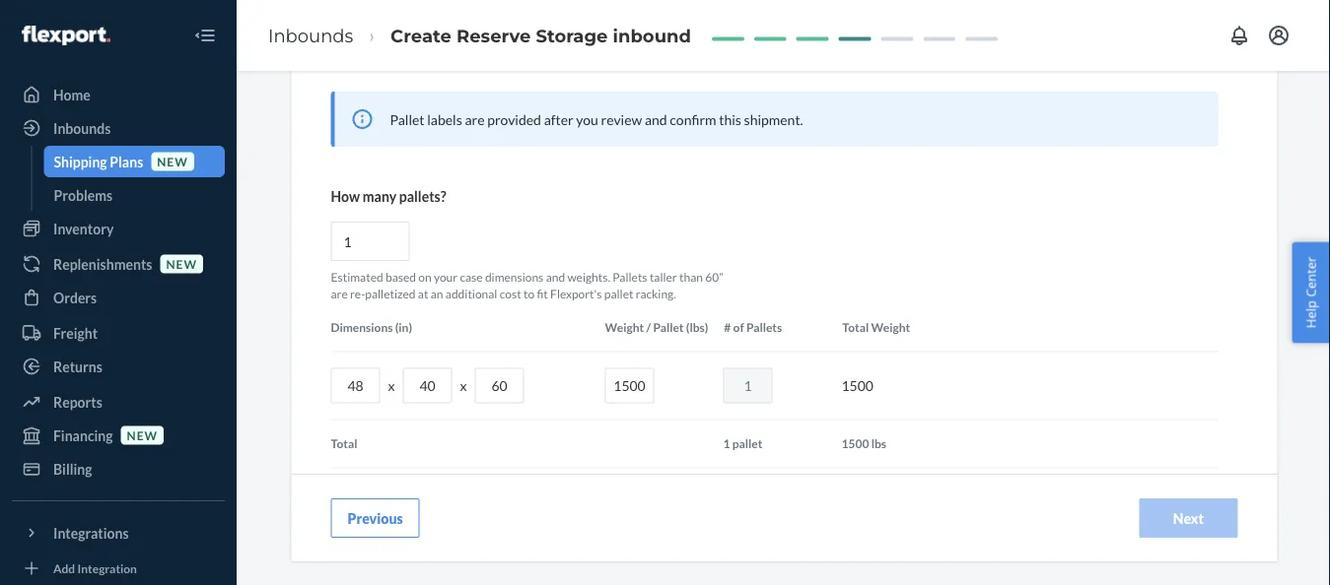 Task type: vqa. For each thing, say whether or not it's contained in the screenshot.
Report for Create a New Report
no



Task type: describe. For each thing, give the bounding box(es) containing it.
and inside estimated based on your case dimensions and weights. pallets taller than 60" are re-palletized at an additional cost to fit flexport's pallet racking.
[[546, 270, 565, 285]]

center
[[1302, 257, 1320, 297]]

(lbs)
[[686, 320, 708, 334]]

home
[[53, 86, 91, 103]]

open account menu image
[[1267, 24, 1291, 47]]

inbounds inside breadcrumbs navigation
[[268, 25, 353, 46]]

1500 for 1500
[[842, 378, 874, 394]]

after
[[544, 111, 574, 128]]

total weight
[[842, 320, 910, 334]]

this
[[719, 111, 741, 128]]

lbs
[[871, 437, 887, 451]]

next
[[1173, 510, 1204, 527]]

/
[[646, 320, 651, 334]]

plans
[[110, 153, 143, 170]]

1 vertical spatial pallet
[[732, 437, 763, 451]]

1500 for 1500 lbs
[[842, 437, 869, 451]]

inbounds link inside breadcrumbs navigation
[[268, 25, 353, 46]]

breadcrumbs navigation
[[252, 7, 707, 64]]

1
[[723, 437, 730, 451]]

1 vertical spatial pallets
[[746, 320, 782, 334]]

pallets inside estimated based on your case dimensions and weights. pallets taller than 60" are re-palletized at an additional cost to fit flexport's pallet racking.
[[613, 270, 647, 285]]

1 vertical spatial inbounds
[[53, 120, 111, 137]]

freight
[[53, 325, 98, 342]]

create reserve storage inbound
[[391, 25, 691, 46]]

dimensions (in)
[[331, 320, 412, 334]]

pallet inside estimated based on your case dimensions and weights. pallets taller than 60" are re-palletized at an additional cost to fit flexport's pallet racking.
[[604, 287, 634, 301]]

0 vertical spatial are
[[465, 111, 485, 128]]

billing link
[[12, 454, 225, 485]]

1 vertical spatial inbounds link
[[12, 112, 225, 144]]

#
[[724, 320, 731, 334]]

cost
[[500, 287, 521, 301]]

help center
[[1302, 257, 1320, 329]]

reports link
[[12, 387, 225, 418]]

integrations button
[[12, 518, 225, 549]]

dimensions
[[331, 320, 393, 334]]

estimated based on your case dimensions and weights. pallets taller than 60" are re-palletized at an additional cost to fit flexport's pallet racking.
[[331, 270, 723, 301]]

# of pallets
[[724, 320, 782, 334]]

total for total weight
[[842, 320, 869, 334]]

you
[[576, 111, 598, 128]]

integrations
[[53, 525, 129, 542]]

palletized
[[365, 287, 416, 301]]

confirm
[[670, 111, 716, 128]]

how
[[331, 188, 360, 205]]

60"
[[705, 270, 723, 285]]

on
[[418, 270, 432, 285]]

problems
[[54, 187, 113, 204]]

(in)
[[395, 320, 412, 334]]

shipping plans
[[54, 153, 143, 170]]

new for financing
[[127, 428, 158, 443]]

1 weight from the left
[[605, 320, 644, 334]]

2 weight from the left
[[871, 320, 910, 334]]

many
[[363, 188, 397, 205]]

your
[[434, 270, 458, 285]]

shipping
[[54, 153, 107, 170]]

taller
[[650, 270, 677, 285]]



Task type: locate. For each thing, give the bounding box(es) containing it.
are left the re-
[[331, 287, 348, 301]]

0 vertical spatial 1500
[[842, 378, 874, 394]]

provided
[[487, 111, 541, 128]]

1 horizontal spatial total
[[842, 320, 869, 334]]

pallet labels are provided after you review and confirm this shipment.
[[390, 111, 803, 128]]

flexport's
[[550, 287, 602, 301]]

based
[[386, 270, 416, 285]]

create
[[391, 25, 452, 46]]

returns
[[53, 358, 102, 375]]

re-
[[350, 287, 365, 301]]

1 horizontal spatial inbounds link
[[268, 25, 353, 46]]

0 horizontal spatial total
[[331, 437, 357, 451]]

previous
[[348, 510, 403, 527]]

pallets
[[613, 270, 647, 285], [746, 320, 782, 334]]

reserve
[[457, 25, 531, 46]]

and right review
[[645, 111, 667, 128]]

flexport logo image
[[22, 26, 110, 45]]

and up fit in the left of the page
[[546, 270, 565, 285]]

are inside estimated based on your case dimensions and weights. pallets taller than 60" are re-palletized at an additional cost to fit flexport's pallet racking.
[[331, 287, 348, 301]]

at
[[418, 287, 428, 301]]

1 horizontal spatial and
[[645, 111, 667, 128]]

new up orders link
[[166, 257, 197, 271]]

1 vertical spatial pallet
[[653, 320, 684, 334]]

financing
[[53, 427, 113, 444]]

1500 left lbs in the right of the page
[[842, 437, 869, 451]]

x down the additional
[[460, 378, 467, 394]]

1 x from the left
[[388, 378, 395, 394]]

0 horizontal spatial pallet
[[604, 287, 634, 301]]

1 horizontal spatial x
[[460, 378, 467, 394]]

2 x from the left
[[460, 378, 467, 394]]

pallets up racking.
[[613, 270, 647, 285]]

reports
[[53, 394, 102, 411]]

to
[[524, 287, 535, 301]]

0 vertical spatial total
[[842, 320, 869, 334]]

0 horizontal spatial weight
[[605, 320, 644, 334]]

problems link
[[44, 179, 225, 211]]

shipment.
[[744, 111, 803, 128]]

next button
[[1139, 499, 1238, 538]]

help
[[1302, 301, 1320, 329]]

and
[[645, 111, 667, 128], [546, 270, 565, 285]]

add
[[53, 562, 75, 576]]

pallet right /
[[653, 320, 684, 334]]

replenishments
[[53, 256, 152, 273]]

1 vertical spatial new
[[166, 257, 197, 271]]

pallet down weights.
[[604, 287, 634, 301]]

0 horizontal spatial pallet
[[390, 111, 425, 128]]

None number field
[[331, 222, 410, 261]]

0 horizontal spatial inbounds link
[[12, 112, 225, 144]]

None text field
[[331, 368, 380, 404], [403, 368, 452, 404], [475, 368, 524, 404], [723, 368, 773, 404], [331, 368, 380, 404], [403, 368, 452, 404], [475, 368, 524, 404], [723, 368, 773, 404]]

1500
[[842, 378, 874, 394], [842, 437, 869, 451]]

are
[[465, 111, 485, 128], [331, 287, 348, 301]]

new down reports link
[[127, 428, 158, 443]]

weight
[[605, 320, 644, 334], [871, 320, 910, 334]]

inbounds link
[[268, 25, 353, 46], [12, 112, 225, 144]]

weights.
[[567, 270, 610, 285]]

total for total
[[331, 437, 357, 451]]

pallet
[[604, 287, 634, 301], [732, 437, 763, 451]]

2 1500 from the top
[[842, 437, 869, 451]]

1 vertical spatial are
[[331, 287, 348, 301]]

0 horizontal spatial pallets
[[613, 270, 647, 285]]

2 vertical spatial new
[[127, 428, 158, 443]]

0 vertical spatial pallets
[[613, 270, 647, 285]]

review
[[601, 111, 642, 128]]

pallet right 1
[[732, 437, 763, 451]]

close navigation image
[[193, 24, 217, 47]]

1 horizontal spatial inbounds
[[268, 25, 353, 46]]

0 vertical spatial new
[[157, 154, 188, 169]]

inventory link
[[12, 213, 225, 245]]

1 vertical spatial total
[[331, 437, 357, 451]]

pallets right of
[[746, 320, 782, 334]]

new for replenishments
[[166, 257, 197, 271]]

1 horizontal spatial pallet
[[653, 320, 684, 334]]

x down dimensions (in) at left bottom
[[388, 378, 395, 394]]

1 vertical spatial and
[[546, 270, 565, 285]]

1500 up 1500 lbs
[[842, 378, 874, 394]]

than
[[679, 270, 703, 285]]

add integration link
[[12, 557, 225, 581]]

additional
[[446, 287, 497, 301]]

new
[[157, 154, 188, 169], [166, 257, 197, 271], [127, 428, 158, 443]]

1 horizontal spatial are
[[465, 111, 485, 128]]

new for shipping plans
[[157, 154, 188, 169]]

1 1500 from the top
[[842, 378, 874, 394]]

pallets?
[[399, 188, 446, 205]]

labels
[[427, 111, 462, 128]]

billing
[[53, 461, 92, 478]]

0 vertical spatial pallet
[[390, 111, 425, 128]]

freight link
[[12, 318, 225, 349]]

help center button
[[1292, 242, 1330, 344]]

total
[[842, 320, 869, 334], [331, 437, 357, 451]]

of
[[733, 320, 744, 334]]

fit
[[537, 287, 548, 301]]

0 vertical spatial and
[[645, 111, 667, 128]]

0 horizontal spatial inbounds
[[53, 120, 111, 137]]

home link
[[12, 79, 225, 110]]

0 horizontal spatial are
[[331, 287, 348, 301]]

1 pallet
[[723, 437, 763, 451]]

1 vertical spatial 1500
[[842, 437, 869, 451]]

1 horizontal spatial pallet
[[732, 437, 763, 451]]

0 vertical spatial inbounds link
[[268, 25, 353, 46]]

inventory
[[53, 220, 114, 237]]

racking.
[[636, 287, 676, 301]]

dimensions
[[485, 270, 544, 285]]

storage
[[536, 25, 608, 46]]

weight / pallet (lbs)
[[605, 320, 708, 334]]

inbound
[[613, 25, 691, 46]]

previous button
[[331, 499, 420, 538]]

0 vertical spatial pallet
[[604, 287, 634, 301]]

0 horizontal spatial x
[[388, 378, 395, 394]]

how many pallets?
[[331, 188, 446, 205]]

orders link
[[12, 282, 225, 314]]

0 horizontal spatial and
[[546, 270, 565, 285]]

0 vertical spatial inbounds
[[268, 25, 353, 46]]

inbounds
[[268, 25, 353, 46], [53, 120, 111, 137]]

integration
[[77, 562, 137, 576]]

None text field
[[605, 368, 654, 404]]

1 horizontal spatial pallets
[[746, 320, 782, 334]]

an
[[431, 287, 443, 301]]

add integration
[[53, 562, 137, 576]]

case
[[460, 270, 483, 285]]

pallet left labels
[[390, 111, 425, 128]]

orders
[[53, 289, 97, 306]]

open notifications image
[[1228, 24, 1251, 47]]

1500 lbs
[[842, 437, 887, 451]]

new right plans
[[157, 154, 188, 169]]

pallet
[[390, 111, 425, 128], [653, 320, 684, 334]]

are right labels
[[465, 111, 485, 128]]

1 horizontal spatial weight
[[871, 320, 910, 334]]

x
[[388, 378, 395, 394], [460, 378, 467, 394]]

returns link
[[12, 351, 225, 383]]

estimated
[[331, 270, 383, 285]]



